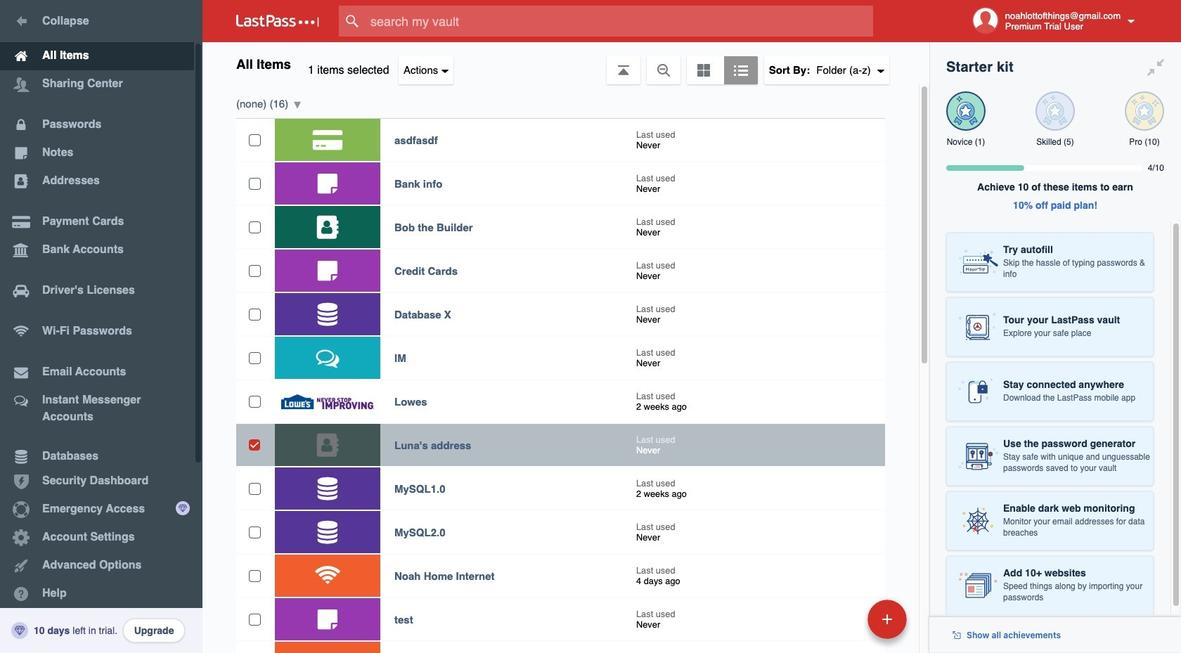Task type: locate. For each thing, give the bounding box(es) containing it.
new item navigation
[[771, 596, 916, 654]]

main navigation navigation
[[0, 0, 203, 654]]

search my vault text field
[[339, 6, 901, 37]]



Task type: describe. For each thing, give the bounding box(es) containing it.
Search search field
[[339, 6, 901, 37]]

new item element
[[771, 599, 912, 639]]

vault options navigation
[[203, 42, 930, 84]]

lastpass image
[[236, 15, 319, 27]]



